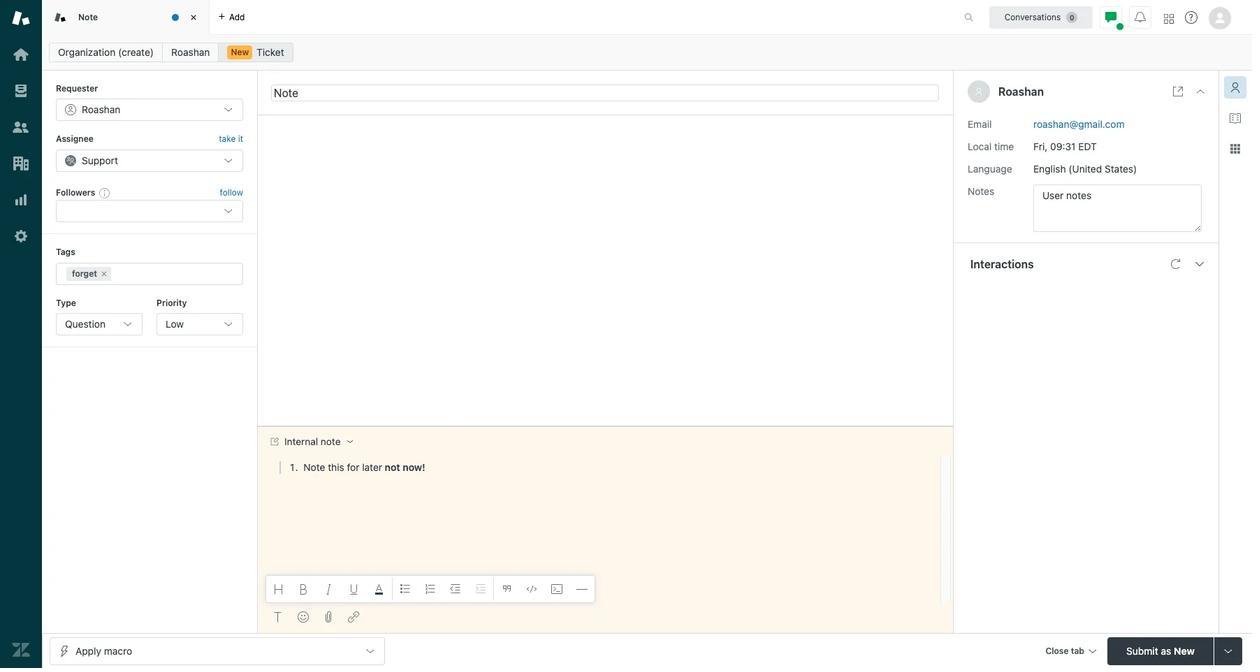 Task type: locate. For each thing, give the bounding box(es) containing it.
0 horizontal spatial new
[[231, 47, 249, 57]]

new inside secondary element
[[231, 47, 249, 57]]

fri, 09:31 edt
[[1034, 140, 1097, 152]]

(create)
[[118, 46, 154, 58]]

organization (create)
[[58, 46, 154, 58]]

get started image
[[12, 45, 30, 64]]

2 vertical spatial roashan
[[82, 104, 120, 116]]

roashan inside secondary element
[[171, 46, 210, 58]]

1 vertical spatial roashan
[[999, 85, 1044, 98]]

note
[[321, 436, 341, 447]]

note inside tab
[[78, 12, 98, 22]]

zendesk support image
[[12, 9, 30, 27]]

tags
[[56, 247, 75, 257]]

0 horizontal spatial roashan
[[82, 104, 120, 116]]

main element
[[0, 0, 42, 668]]

organization
[[58, 46, 116, 58]]

roashan down close icon
[[171, 46, 210, 58]]

states)
[[1105, 163, 1137, 174]]

minimize composer image
[[600, 420, 611, 432]]

apply
[[75, 645, 101, 657]]

assignee element
[[56, 149, 243, 172]]

0 vertical spatial note
[[78, 12, 98, 22]]

roashan
[[171, 46, 210, 58], [999, 85, 1044, 98], [82, 104, 120, 116]]

1 horizontal spatial new
[[1174, 645, 1195, 657]]

english
[[1034, 163, 1066, 174]]

1 horizontal spatial roashan
[[171, 46, 210, 58]]

1 vertical spatial new
[[1174, 645, 1195, 657]]

roashan right user image
[[999, 85, 1044, 98]]

notifications image
[[1135, 12, 1146, 23]]

later
[[362, 461, 382, 473]]

admin image
[[12, 227, 30, 245]]

0 vertical spatial new
[[231, 47, 249, 57]]

tab
[[1071, 645, 1085, 656]]

new left ticket
[[231, 47, 249, 57]]

headings image
[[273, 584, 284, 595]]

09:31
[[1051, 140, 1076, 152]]

note up organization
[[78, 12, 98, 22]]

underline (cmd u) image
[[349, 584, 360, 595]]

close image
[[187, 10, 201, 24]]

add attachment image
[[323, 612, 334, 623]]

remove image
[[100, 269, 108, 278]]

local time
[[968, 140, 1014, 152]]

code span (ctrl shift 5) image
[[526, 584, 537, 595]]

code block (ctrl shift 6) image
[[551, 584, 563, 595]]

customers image
[[12, 118, 30, 136]]

1 vertical spatial note
[[304, 461, 325, 473]]

quote (cmd shift 9) image
[[501, 584, 512, 595]]

horizontal rule (cmd shift l) image
[[577, 584, 588, 595]]

take
[[219, 134, 236, 144]]

fri,
[[1034, 140, 1048, 152]]

requester element
[[56, 99, 243, 121]]

1 horizontal spatial note
[[304, 461, 325, 473]]

roashan down requester
[[82, 104, 120, 116]]

email
[[968, 118, 992, 130]]

note this for later not now!
[[304, 461, 426, 473]]

get help image
[[1185, 11, 1198, 24]]

take it
[[219, 134, 243, 144]]

Subject field
[[271, 84, 939, 101]]

view more details image
[[1173, 86, 1184, 97]]

note inside text field
[[304, 461, 325, 473]]

support
[[82, 154, 118, 166]]

info on adding followers image
[[99, 187, 111, 198]]

User notes text field
[[1034, 184, 1202, 232]]

time
[[995, 140, 1014, 152]]

requester
[[56, 83, 98, 94]]

customer context image
[[1230, 82, 1241, 93]]

interactions
[[971, 258, 1034, 270]]

forget
[[72, 268, 97, 279]]

question
[[65, 318, 106, 330]]

new
[[231, 47, 249, 57], [1174, 645, 1195, 657]]

apps image
[[1230, 143, 1241, 154]]

internal note
[[284, 436, 341, 447]]

0 vertical spatial roashan
[[171, 46, 210, 58]]

edt
[[1079, 140, 1097, 152]]

italic (cmd i) image
[[324, 584, 335, 595]]

displays possible ticket submission types image
[[1223, 645, 1234, 657]]

user image
[[975, 87, 983, 96]]

as
[[1161, 645, 1172, 657]]

secondary element
[[42, 38, 1252, 66]]

add button
[[210, 0, 253, 34]]

Internal note composer text field
[[264, 456, 937, 485]]

note for note
[[78, 12, 98, 22]]

numbered list (cmd shift 7) image
[[425, 584, 436, 595]]

priority
[[157, 297, 187, 308]]

0 horizontal spatial note
[[78, 12, 98, 22]]

note
[[78, 12, 98, 22], [304, 461, 325, 473]]

new right as
[[1174, 645, 1195, 657]]

note left the this
[[304, 461, 325, 473]]



Task type: vqa. For each thing, say whether or not it's contained in the screenshot.
your
no



Task type: describe. For each thing, give the bounding box(es) containing it.
follow
[[220, 187, 243, 198]]

user image
[[976, 88, 982, 95]]

low
[[166, 318, 184, 330]]

not
[[385, 461, 400, 473]]

2 horizontal spatial roashan
[[999, 85, 1044, 98]]

insert emojis image
[[298, 612, 309, 623]]

organization (create) button
[[49, 43, 163, 62]]

submit
[[1127, 645, 1159, 657]]

reporting image
[[12, 191, 30, 209]]

internal
[[284, 436, 318, 447]]

it
[[238, 134, 243, 144]]

followers element
[[56, 200, 243, 222]]

note for note this for later not now!
[[304, 461, 325, 473]]

increase indent (cmd ]) image
[[475, 584, 486, 595]]

roashan inside requester element
[[82, 104, 120, 116]]

bold (cmd b) image
[[298, 584, 310, 595]]

views image
[[12, 82, 30, 100]]

conversations
[[1005, 12, 1061, 22]]

submit as new
[[1127, 645, 1195, 657]]

decrease indent (cmd [) image
[[450, 584, 461, 595]]

add
[[229, 12, 245, 22]]

for
[[347, 461, 360, 473]]

zendesk image
[[12, 641, 30, 659]]

internal note button
[[258, 427, 364, 456]]

now!
[[403, 461, 426, 473]]

zendesk products image
[[1164, 14, 1174, 23]]

close
[[1046, 645, 1069, 656]]

format text image
[[273, 612, 284, 623]]

question button
[[56, 313, 143, 335]]

this
[[328, 461, 344, 473]]

low button
[[157, 313, 243, 335]]

close tab
[[1046, 645, 1085, 656]]

take it button
[[219, 132, 243, 147]]

local
[[968, 140, 992, 152]]

notes
[[968, 185, 995, 197]]

ticket
[[257, 46, 284, 58]]

language
[[968, 163, 1012, 174]]

(united
[[1069, 163, 1102, 174]]

close image
[[1195, 86, 1206, 97]]

knowledge image
[[1230, 113, 1241, 124]]

note tab
[[42, 0, 210, 35]]

apply macro
[[75, 645, 132, 657]]

followers
[[56, 187, 95, 198]]

add link (cmd k) image
[[348, 612, 359, 623]]

bulleted list (cmd shift 8) image
[[400, 584, 411, 595]]

roashan link
[[162, 43, 219, 62]]

tabs tab list
[[42, 0, 950, 35]]

follow button
[[220, 187, 243, 199]]

macro
[[104, 645, 132, 657]]

organizations image
[[12, 154, 30, 173]]

english (united states)
[[1034, 163, 1137, 174]]

roashan@gmail.com
[[1034, 118, 1125, 130]]

conversations button
[[990, 6, 1093, 28]]

type
[[56, 297, 76, 308]]

assignee
[[56, 134, 94, 144]]

close tab button
[[1040, 637, 1102, 667]]

button displays agent's chat status as online. image
[[1106, 12, 1117, 23]]



